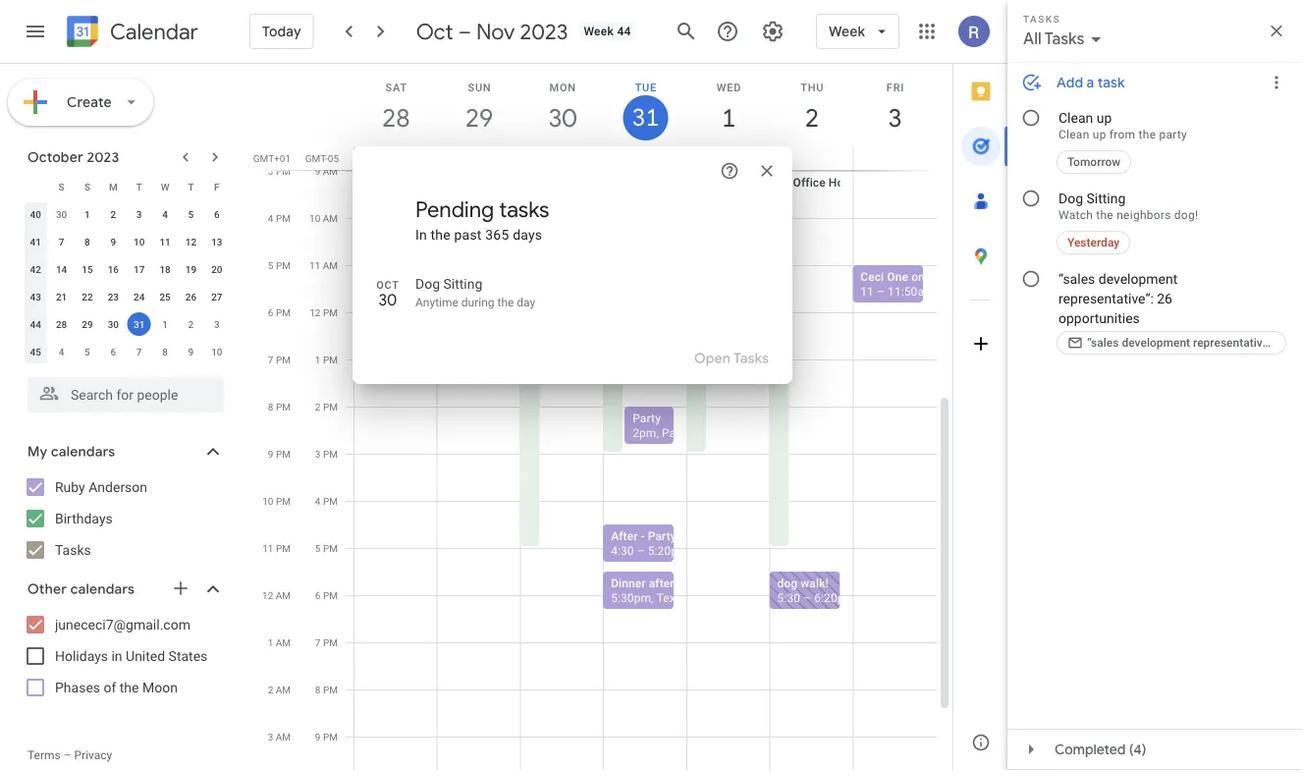 Task type: vqa. For each thing, say whether or not it's contained in the screenshot.


Task type: describe. For each thing, give the bounding box(es) containing it.
2pm
[[633, 426, 657, 440]]

1 vertical spatial 8 pm
[[315, 684, 338, 696]]

clean up
[[713, 150, 760, 164]]

17
[[134, 263, 145, 275]]

fri
[[887, 81, 905, 93]]

1 one from the left
[[887, 270, 909, 283]]

other calendars button
[[4, 574, 244, 605]]

31, today element
[[127, 312, 151, 336]]

1 horizontal spatial 6 pm
[[315, 589, 338, 601]]

10 element
[[127, 230, 151, 253]]

1 horizontal spatial 3 pm
[[315, 448, 338, 460]]

thu 2
[[801, 81, 825, 134]]

10 am
[[309, 212, 338, 224]]

row group inside october 2023 grid
[[23, 200, 230, 365]]

4 left the 10 am
[[268, 212, 274, 224]]

24 element
[[127, 285, 151, 308]]

pm right 3 am
[[323, 731, 338, 743]]

create
[[67, 93, 112, 111]]

tab list inside side panel 'section'
[[954, 64, 1009, 715]]

row containing 40
[[23, 200, 230, 228]]

party
[[727, 576, 755, 590]]

2 for 2 am
[[268, 684, 273, 696]]

pm right 11 pm on the bottom of page
[[323, 542, 338, 554]]

20
[[211, 263, 223, 275]]

november 3 element
[[205, 312, 229, 336]]

wed 1
[[717, 81, 742, 134]]

anytime
[[416, 296, 459, 309]]

10 for the november 10 element
[[211, 346, 223, 358]]

gmt-05
[[305, 152, 339, 164]]

3 up 10 element
[[136, 208, 142, 220]]

november 2 element
[[179, 312, 203, 336]]

hours down 2 link
[[829, 175, 861, 189]]

settings menu image
[[761, 20, 785, 43]]

dog sitting anytime during the day
[[416, 276, 536, 309]]

, for 5:30pm
[[651, 591, 654, 605]]

15
[[82, 263, 93, 275]]

5 left the november 6 element
[[85, 346, 90, 358]]

pm up 11 pm on the bottom of page
[[276, 495, 291, 507]]

november 10 element
[[205, 340, 229, 363]]

remade down 3 link
[[864, 175, 908, 189]]

pm right 1 am
[[323, 637, 338, 648]]

main drawer image
[[24, 20, 47, 43]]

2 pm
[[315, 401, 338, 413]]

junececi7@gmail.com
[[55, 616, 190, 633]]

tasks inside my calendars 'list'
[[55, 542, 91, 558]]

6 right 12 am
[[315, 589, 321, 601]]

week for week
[[829, 23, 865, 40]]

0 horizontal spatial 7 pm
[[268, 354, 291, 365]]

remade down clean up button
[[698, 175, 742, 189]]

my calendars list
[[4, 472, 244, 566]]

40
[[30, 208, 41, 220]]

13 element
[[205, 230, 229, 253]]

calendar heading
[[106, 18, 198, 46]]

23 element
[[101, 285, 125, 308]]

21 element
[[50, 285, 73, 308]]

7 right the november 10 element
[[268, 354, 274, 365]]

in
[[111, 648, 122, 664]]

calendars for other calendars
[[70, 581, 135, 598]]

holidays
[[55, 648, 108, 664]]

28 element
[[50, 312, 73, 336]]

18 element
[[153, 257, 177, 281]]

2 one from the left
[[928, 270, 950, 283]]

ceci
[[861, 270, 884, 283]]

Search for people text field
[[39, 377, 212, 413]]

27
[[211, 291, 223, 303]]

0 vertical spatial 4 pm
[[268, 212, 291, 224]]

oct for oct – nov 2023
[[416, 18, 453, 45]]

my calendars
[[28, 443, 115, 461]]

28 inside row group
[[56, 318, 67, 330]]

7 right the november 6 element
[[136, 346, 142, 358]]

the inside list
[[120, 679, 139, 696]]

other calendars
[[28, 581, 135, 598]]

november 7 element
[[127, 340, 151, 363]]

dinner after the after-party
[[611, 576, 755, 590]]

31 link
[[623, 95, 669, 140]]

11 am
[[309, 259, 338, 271]]

2 for 2 pm
[[315, 401, 321, 413]]

sitting
[[444, 276, 483, 292]]

– inside dog walk! 5:30 – 6:20pm
[[804, 591, 812, 605]]

26
[[185, 291, 197, 303]]

31 inside grid
[[631, 102, 658, 133]]

november 1 element
[[153, 312, 177, 336]]

16 element
[[101, 257, 125, 281]]

3 inside november 3 element
[[214, 318, 220, 330]]

2 inside thu 2
[[804, 102, 818, 134]]

31 cell
[[126, 310, 152, 338]]

9 am
[[315, 165, 338, 177]]

of
[[104, 679, 116, 696]]

pm left '11 am'
[[276, 259, 291, 271]]

4 left november 5 element
[[59, 346, 64, 358]]

m
[[109, 181, 118, 193]]

remade down clean up row
[[615, 223, 659, 236]]

add other calendars image
[[171, 579, 191, 598]]

up
[[746, 150, 760, 164]]

row containing s
[[23, 173, 230, 200]]

in
[[416, 226, 427, 243]]

dinner
[[611, 576, 646, 590]]

28 link
[[374, 95, 419, 140]]

12 pm
[[310, 307, 338, 318]]

12 for 12 pm
[[310, 307, 321, 318]]

pm down 1 pm
[[323, 401, 338, 413]]

pending tasks in the past 365 days
[[416, 195, 550, 243]]

3 down 2 pm
[[315, 448, 321, 460]]

5:30pm
[[611, 591, 651, 605]]

am for 9 am
[[323, 165, 338, 177]]

1 for november 1 element
[[162, 318, 168, 330]]

pm left 2 pm
[[276, 401, 291, 413]]

, for 2pm
[[657, 426, 659, 440]]

f
[[214, 181, 220, 193]]

9 down gmt-
[[315, 165, 321, 177]]

2 cell from the left
[[770, 146, 853, 170]]

30 right 29 element
[[108, 318, 119, 330]]

my calendars button
[[4, 436, 244, 468]]

5 left '11 am'
[[268, 259, 274, 271]]

the inside dog sitting anytime during the day
[[498, 296, 514, 309]]

today
[[262, 23, 301, 40]]

29 link
[[457, 95, 502, 140]]

calendar element
[[63, 12, 198, 55]]

after
[[611, 529, 638, 543]]

open
[[695, 350, 731, 367]]

pm right 2 am
[[323, 684, 338, 696]]

thu
[[801, 81, 825, 93]]

pm left 1 pm
[[276, 354, 291, 365]]

row containing 45
[[23, 338, 230, 365]]

days
[[513, 226, 542, 243]]

365
[[486, 226, 509, 243]]

november 6 element
[[101, 340, 125, 363]]

10 for 10 pm
[[263, 495, 274, 507]]

w
[[161, 181, 169, 193]]

tue 31
[[631, 81, 658, 133]]

states
[[169, 648, 208, 664]]

12 for 12
[[185, 236, 197, 248]]

oct for oct 30
[[376, 279, 400, 291]]

after-
[[698, 576, 727, 590]]

5:20pm
[[648, 544, 688, 558]]

dog walk! 5:30 – 6:20pm
[[778, 576, 855, 605]]

19
[[185, 263, 197, 275]]

-
[[641, 529, 645, 543]]

my
[[28, 443, 48, 461]]

clean up button
[[687, 146, 760, 168]]

6 left 12 pm
[[268, 307, 274, 318]]

sun
[[468, 81, 492, 93]]

november 4 element
[[50, 340, 73, 363]]

21
[[56, 291, 67, 303]]

sat 28
[[381, 81, 409, 134]]

day
[[517, 296, 536, 309]]

25 element
[[153, 285, 177, 308]]

pm down gmt+01
[[276, 165, 291, 177]]

3 down gmt+01
[[268, 165, 274, 177]]

phases
[[55, 679, 100, 696]]

during
[[462, 296, 495, 309]]

pm down 2 pm
[[323, 448, 338, 460]]

ruby anderson
[[55, 479, 147, 495]]

7 right 1 am
[[315, 637, 321, 648]]

4:30
[[611, 544, 634, 558]]

– left nov
[[458, 18, 471, 45]]

calendars for my calendars
[[51, 443, 115, 461]]

31 inside 31, today element
[[134, 318, 145, 330]]

2 s from the left
[[84, 181, 90, 193]]

8 right 2 am
[[315, 684, 321, 696]]

0 horizontal spatial 3 pm
[[268, 165, 291, 177]]

12 am
[[262, 589, 291, 601]]

week for week 44
[[584, 25, 614, 38]]

1 right september 30 element
[[85, 208, 90, 220]]

privacy link
[[74, 749, 112, 762]]

pm right 10 pm
[[323, 495, 338, 507]]

29 inside 29 element
[[82, 318, 93, 330]]

row containing 44
[[23, 310, 230, 338]]

30 inside oct 30
[[379, 290, 397, 310]]

9 left 10 element
[[110, 236, 116, 248]]

0 horizontal spatial 8 pm
[[268, 401, 291, 413]]

november 8 element
[[153, 340, 177, 363]]

4 up 11 element
[[162, 208, 168, 220]]

5 right 11 pm on the bottom of page
[[315, 542, 321, 554]]

1 horizontal spatial 2023
[[520, 18, 568, 45]]

phases of the moon
[[55, 679, 178, 696]]



Task type: locate. For each thing, give the bounding box(es) containing it.
cell down 28 link
[[355, 146, 438, 170]]

remade
[[698, 175, 742, 189], [864, 175, 908, 189], [615, 223, 659, 236], [781, 364, 825, 378]]

1 horizontal spatial oct
[[416, 18, 453, 45]]

oct inside list item
[[376, 279, 400, 291]]

1 horizontal spatial one
[[928, 270, 950, 283]]

other
[[28, 581, 67, 598]]

on
[[912, 270, 925, 283]]

november 5 element
[[76, 340, 99, 363]]

0 horizontal spatial 9 pm
[[268, 448, 291, 460]]

clean up row
[[346, 146, 953, 170]]

27 element
[[205, 285, 229, 308]]

10 pm
[[263, 495, 291, 507]]

23
[[108, 291, 119, 303]]

office hours remade
[[627, 175, 742, 189], [793, 175, 908, 189], [544, 223, 659, 236], [710, 364, 825, 378]]

1 pm
[[315, 354, 338, 365]]

14
[[56, 263, 67, 275]]

cell down 3 link
[[853, 146, 936, 170]]

grid containing 28
[[251, 64, 953, 770]]

the
[[431, 226, 451, 243], [498, 296, 514, 309], [678, 576, 695, 590], [120, 679, 139, 696]]

1 vertical spatial 44
[[30, 318, 41, 330]]

party up "5:20pm"
[[648, 529, 677, 543]]

3 cell from the left
[[853, 146, 936, 170]]

1 horizontal spatial ,
[[657, 426, 659, 440]]

0 vertical spatial 7 pm
[[268, 354, 291, 365]]

7 row from the top
[[23, 338, 230, 365]]

the right after on the bottom of the page
[[678, 576, 695, 590]]

pm up 1 pm
[[323, 307, 338, 318]]

week inside dropdown button
[[829, 23, 865, 40]]

10
[[309, 212, 321, 224], [134, 236, 145, 248], [211, 346, 223, 358], [263, 495, 274, 507]]

mon
[[550, 81, 577, 93]]

9 up 10 pm
[[268, 448, 274, 460]]

7 right 41
[[59, 236, 64, 248]]

12
[[185, 236, 197, 248], [310, 307, 321, 318], [262, 589, 273, 601]]

1 horizontal spatial 7 pm
[[315, 637, 338, 648]]

1 horizontal spatial 31
[[631, 102, 658, 133]]

0 horizontal spatial week
[[584, 25, 614, 38]]

10 for 10 element
[[134, 236, 145, 248]]

4 pm right 10 pm
[[315, 495, 338, 507]]

0 vertical spatial 12
[[185, 236, 197, 248]]

dog sitting, october 30. list item
[[353, 268, 834, 317]]

11
[[160, 236, 171, 248], [309, 259, 321, 271], [861, 284, 874, 298], [263, 542, 274, 554]]

17 element
[[127, 257, 151, 281]]

the inside pending tasks in the past 365 days
[[431, 226, 451, 243]]

week button
[[816, 8, 900, 55]]

10 up '11 am'
[[309, 212, 321, 224]]

calendars inside dropdown button
[[70, 581, 135, 598]]

1 horizontal spatial week
[[829, 23, 865, 40]]

gmt+01
[[253, 152, 291, 164]]

1 vertical spatial 9 pm
[[315, 731, 338, 743]]

9 pm right 3 am
[[315, 731, 338, 743]]

1 vertical spatial 28
[[56, 318, 67, 330]]

terms – privacy
[[28, 749, 112, 762]]

20 element
[[205, 257, 229, 281]]

6 row from the top
[[23, 310, 230, 338]]

wed
[[717, 81, 742, 93]]

0 horizontal spatial 6 pm
[[268, 307, 291, 318]]

0 vertical spatial 29
[[464, 102, 492, 134]]

after - party 4:30 – 5:20pm
[[611, 529, 688, 558]]

24
[[134, 291, 145, 303]]

am for 12 am
[[276, 589, 291, 601]]

4
[[162, 208, 168, 220], [268, 212, 274, 224], [59, 346, 64, 358], [315, 495, 321, 507]]

2 down m
[[110, 208, 116, 220]]

5 up 12 element
[[188, 208, 194, 220]]

side panel section
[[953, 64, 1009, 770]]

5:30
[[778, 591, 801, 605]]

1 right 31, today element
[[162, 318, 168, 330]]

1 horizontal spatial 28
[[381, 102, 409, 134]]

0 horizontal spatial 44
[[30, 318, 41, 330]]

row containing 43
[[23, 283, 230, 310]]

one right on
[[928, 270, 950, 283]]

birthdays
[[55, 510, 113, 527]]

0 vertical spatial 44
[[617, 25, 631, 38]]

pm right 12 am
[[323, 589, 338, 601]]

calendars up junececi7@gmail.com
[[70, 581, 135, 598]]

1 vertical spatial 29
[[82, 318, 93, 330]]

sun 29
[[464, 81, 492, 134]]

– inside 'after - party 4:30 – 5:20pm'
[[637, 544, 645, 558]]

2 row from the top
[[23, 200, 230, 228]]

1 link
[[707, 95, 752, 140]]

10 left 11 element
[[134, 236, 145, 248]]

0 horizontal spatial 4 pm
[[268, 212, 291, 224]]

1 inside wed 1
[[721, 102, 735, 134]]

remade right open tasks button in the top right of the page
[[781, 364, 825, 378]]

11 for 11 pm
[[263, 542, 274, 554]]

calendars up ruby
[[51, 443, 115, 461]]

0 vertical spatial party
[[633, 411, 661, 425]]

calendar
[[110, 18, 198, 46]]

2 down 1 pm
[[315, 401, 321, 413]]

1 vertical spatial 4 pm
[[315, 495, 338, 507]]

clean
[[713, 150, 743, 164]]

am down 05
[[323, 165, 338, 177]]

6 down the f
[[214, 208, 220, 220]]

2023
[[520, 18, 568, 45], [87, 148, 119, 166]]

1 horizontal spatial 4 pm
[[315, 495, 338, 507]]

0 horizontal spatial one
[[887, 270, 909, 283]]

3 inside fri 3
[[887, 102, 901, 134]]

1 vertical spatial ,
[[651, 591, 654, 605]]

9 left the november 10 element
[[188, 346, 194, 358]]

tasks
[[499, 195, 550, 223]]

5 pm right 11 pm on the bottom of page
[[315, 542, 338, 554]]

0 vertical spatial 5 pm
[[268, 259, 291, 271]]

3 pm down gmt+01
[[268, 165, 291, 177]]

0 vertical spatial 8 pm
[[268, 401, 291, 413]]

mon 30
[[547, 81, 577, 134]]

5:30pm ,
[[611, 591, 657, 605]]

6 pm left 12 pm
[[268, 307, 291, 318]]

29 inside grid
[[464, 102, 492, 134]]

1 vertical spatial 12
[[310, 307, 321, 318]]

1 cell from the left
[[355, 146, 438, 170]]

6 pm
[[268, 307, 291, 318], [315, 589, 338, 601]]

11 for 11
[[160, 236, 171, 248]]

14 element
[[50, 257, 73, 281]]

sat
[[386, 81, 408, 93]]

tasks
[[734, 350, 769, 367], [55, 542, 91, 558]]

1 t from the left
[[136, 181, 142, 193]]

28 inside grid
[[381, 102, 409, 134]]

29 right 28 element
[[82, 318, 93, 330]]

29 down sun
[[464, 102, 492, 134]]

11 up 12 am
[[263, 542, 274, 554]]

9 right 3 am
[[315, 731, 321, 743]]

1 vertical spatial 31
[[134, 318, 145, 330]]

am for 3 am
[[276, 731, 291, 743]]

8 pm
[[268, 401, 291, 413], [315, 684, 338, 696]]

43
[[30, 291, 41, 303]]

6:20pm
[[815, 591, 855, 605]]

2 down thu
[[804, 102, 818, 134]]

am for 1 am
[[276, 637, 291, 648]]

1 vertical spatial 3 pm
[[315, 448, 338, 460]]

0 horizontal spatial 5 pm
[[268, 259, 291, 271]]

pm down 10 pm
[[276, 542, 291, 554]]

ruby
[[55, 479, 85, 495]]

0 horizontal spatial 2023
[[87, 148, 119, 166]]

holidays in united states
[[55, 648, 208, 664]]

1 horizontal spatial 44
[[617, 25, 631, 38]]

0 horizontal spatial oct
[[376, 279, 400, 291]]

30 inside mon 30
[[547, 102, 575, 134]]

7 pm left 1 pm
[[268, 354, 291, 365]]

0 horizontal spatial 28
[[56, 318, 67, 330]]

am up 2 am
[[276, 637, 291, 648]]

30 element
[[101, 312, 125, 336]]

0 vertical spatial oct
[[416, 18, 453, 45]]

1 s from the left
[[58, 181, 64, 193]]

8 pm left 2 pm
[[268, 401, 291, 413]]

0 vertical spatial 3 pm
[[268, 165, 291, 177]]

1 vertical spatial 2023
[[87, 148, 119, 166]]

tasks right open
[[734, 350, 769, 367]]

hours up dog sitting, october 30. list item at top
[[579, 223, 612, 236]]

0 horizontal spatial ,
[[651, 591, 654, 605]]

11 pm
[[263, 542, 291, 554]]

30
[[547, 102, 575, 134], [56, 208, 67, 220], [379, 290, 397, 310], [108, 318, 119, 330]]

1 horizontal spatial 8 pm
[[315, 684, 338, 696]]

1 horizontal spatial 5 pm
[[315, 542, 338, 554]]

19 element
[[179, 257, 203, 281]]

row
[[23, 173, 230, 200], [23, 200, 230, 228], [23, 228, 230, 255], [23, 255, 230, 283], [23, 283, 230, 310], [23, 310, 230, 338], [23, 338, 230, 365]]

1 horizontal spatial s
[[84, 181, 90, 193]]

create button
[[8, 79, 153, 126]]

3 pm down 2 pm
[[315, 448, 338, 460]]

1 for 1 am
[[268, 637, 273, 648]]

privacy
[[74, 749, 112, 762]]

pm up 2 pm
[[323, 354, 338, 365]]

november 9 element
[[179, 340, 203, 363]]

44 up tue 31
[[617, 25, 631, 38]]

2 left november 3 element
[[188, 318, 194, 330]]

1 for 1 pm
[[315, 354, 321, 365]]

1 vertical spatial 7 pm
[[315, 637, 338, 648]]

16
[[108, 263, 119, 275]]

row containing 41
[[23, 228, 230, 255]]

– down -
[[637, 544, 645, 558]]

0 vertical spatial 31
[[631, 102, 658, 133]]

dog
[[416, 276, 440, 292]]

september 30 element
[[50, 202, 73, 226]]

5 row from the top
[[23, 283, 230, 310]]

gmt-
[[305, 152, 328, 164]]

10 for 10 am
[[309, 212, 321, 224]]

pm
[[276, 165, 291, 177], [276, 212, 291, 224], [276, 259, 291, 271], [276, 307, 291, 318], [323, 307, 338, 318], [276, 354, 291, 365], [323, 354, 338, 365], [276, 401, 291, 413], [323, 401, 338, 413], [276, 448, 291, 460], [323, 448, 338, 460], [276, 495, 291, 507], [323, 495, 338, 507], [276, 542, 291, 554], [323, 542, 338, 554], [323, 589, 338, 601], [323, 637, 338, 648], [323, 684, 338, 696], [323, 731, 338, 743]]

row group containing 40
[[23, 200, 230, 365]]

28 left 29 element
[[56, 318, 67, 330]]

hours right open
[[746, 364, 778, 378]]

0 horizontal spatial tasks
[[55, 542, 91, 558]]

t
[[136, 181, 142, 193], [188, 181, 194, 193]]

am for 10 am
[[323, 212, 338, 224]]

7 pm right 1 am
[[315, 637, 338, 648]]

oct – nov 2023
[[416, 18, 568, 45]]

pm up 10 pm
[[276, 448, 291, 460]]

tue
[[635, 81, 657, 93]]

1
[[721, 102, 735, 134], [85, 208, 90, 220], [162, 318, 168, 330], [315, 354, 321, 365], [268, 637, 273, 648]]

8
[[85, 236, 90, 248], [162, 346, 168, 358], [268, 401, 274, 413], [315, 684, 321, 696]]

other calendars list
[[4, 609, 244, 703]]

12 for 12 am
[[262, 589, 273, 601]]

pm left 12 pm
[[276, 307, 291, 318]]

28 down sat
[[381, 102, 409, 134]]

13
[[211, 236, 223, 248]]

1 horizontal spatial t
[[188, 181, 194, 193]]

ceci one on one 11 – 11:50am
[[861, 270, 950, 298]]

11 for 11 am
[[309, 259, 321, 271]]

0 vertical spatial calendars
[[51, 443, 115, 461]]

12 inside row group
[[185, 236, 197, 248]]

8 up 15 element
[[85, 236, 90, 248]]

11 inside 11 element
[[160, 236, 171, 248]]

oct
[[416, 18, 453, 45], [376, 279, 400, 291]]

4 row from the top
[[23, 255, 230, 283]]

the right in
[[431, 226, 451, 243]]

42
[[30, 263, 41, 275]]

s
[[58, 181, 64, 193], [84, 181, 90, 193]]

11 down the 10 am
[[309, 259, 321, 271]]

10 up 11 pm on the bottom of page
[[263, 495, 274, 507]]

3 row from the top
[[23, 228, 230, 255]]

1 vertical spatial 6 pm
[[315, 589, 338, 601]]

0 vertical spatial ,
[[657, 426, 659, 440]]

1 vertical spatial oct
[[376, 279, 400, 291]]

3 down the fri
[[887, 102, 901, 134]]

31
[[631, 102, 658, 133], [134, 318, 145, 330]]

– inside ceci one on one 11 – 11:50am
[[877, 284, 885, 298]]

None search field
[[0, 369, 244, 413]]

am down 1 am
[[276, 684, 291, 696]]

3
[[887, 102, 901, 134], [268, 165, 274, 177], [136, 208, 142, 220], [214, 318, 220, 330], [315, 448, 321, 460], [268, 731, 273, 743]]

11 right 10 element
[[160, 236, 171, 248]]

week
[[829, 23, 865, 40], [584, 25, 614, 38]]

2 am
[[268, 684, 291, 696]]

15 element
[[76, 257, 99, 281]]

0 horizontal spatial s
[[58, 181, 64, 193]]

1 row from the top
[[23, 173, 230, 200]]

8 left 2 pm
[[268, 401, 274, 413]]

44 inside "row"
[[30, 318, 41, 330]]

october 2023
[[28, 148, 119, 166]]

8 left november 9 element
[[162, 346, 168, 358]]

26 element
[[179, 285, 203, 308]]

30 left dog
[[379, 290, 397, 310]]

22 element
[[76, 285, 99, 308]]

30 right the 40
[[56, 208, 67, 220]]

grid
[[251, 64, 953, 770]]

2pm ,
[[633, 426, 662, 440]]

9 pm
[[268, 448, 291, 460], [315, 731, 338, 743]]

1 vertical spatial 5 pm
[[315, 542, 338, 554]]

4 right 10 pm
[[315, 495, 321, 507]]

2023 right nov
[[520, 18, 568, 45]]

0 vertical spatial 9 pm
[[268, 448, 291, 460]]

31 down "tue"
[[631, 102, 658, 133]]

6 right november 5 element
[[110, 346, 116, 358]]

12 element
[[179, 230, 203, 253]]

11:50am
[[888, 284, 935, 298]]

44
[[617, 25, 631, 38], [30, 318, 41, 330]]

41
[[30, 236, 41, 248]]

hours down clean up row
[[663, 175, 695, 189]]

1 vertical spatial calendars
[[70, 581, 135, 598]]

0 vertical spatial tasks
[[734, 350, 769, 367]]

9 pm up 10 pm
[[268, 448, 291, 460]]

pending
[[416, 195, 494, 223]]

fri 3
[[887, 81, 905, 134]]

tab list
[[954, 64, 1009, 715]]

1 horizontal spatial 12
[[262, 589, 273, 601]]

1 horizontal spatial 9 pm
[[315, 731, 338, 743]]

0 horizontal spatial t
[[136, 181, 142, 193]]

2 t from the left
[[188, 181, 194, 193]]

party inside 'after - party 4:30 – 5:20pm'
[[648, 529, 677, 543]]

12 down 11 pm on the bottom of page
[[262, 589, 273, 601]]

1 vertical spatial tasks
[[55, 542, 91, 558]]

row containing 42
[[23, 255, 230, 283]]

tasks inside button
[[734, 350, 769, 367]]

11 down ceci
[[861, 284, 874, 298]]

1 horizontal spatial 29
[[464, 102, 492, 134]]

dog
[[778, 576, 798, 590]]

11 inside ceci one on one 11 – 11:50am
[[861, 284, 874, 298]]

11 element
[[153, 230, 177, 253]]

the left day
[[498, 296, 514, 309]]

0 horizontal spatial 31
[[134, 318, 145, 330]]

2 vertical spatial 12
[[262, 589, 273, 601]]

25
[[160, 291, 171, 303]]

calendars inside dropdown button
[[51, 443, 115, 461]]

5 pm
[[268, 259, 291, 271], [315, 542, 338, 554]]

0 vertical spatial 2023
[[520, 18, 568, 45]]

1 horizontal spatial tasks
[[734, 350, 769, 367]]

one up 11:50am
[[887, 270, 909, 283]]

0 vertical spatial 28
[[381, 102, 409, 134]]

30 link
[[540, 95, 585, 140]]

29 element
[[76, 312, 99, 336]]

1 vertical spatial party
[[648, 529, 677, 543]]

october 2023 grid
[[19, 173, 230, 365]]

am for 2 am
[[276, 684, 291, 696]]

3 link
[[873, 95, 918, 140]]

t right m
[[136, 181, 142, 193]]

row group
[[23, 200, 230, 365]]

open tasks button
[[687, 335, 777, 382]]

3 down 2 am
[[268, 731, 273, 743]]

2 horizontal spatial 12
[[310, 307, 321, 318]]

am for 11 am
[[323, 259, 338, 271]]

oct 30
[[376, 279, 400, 310]]

0 vertical spatial 6 pm
[[268, 307, 291, 318]]

terms
[[28, 749, 61, 762]]

0 horizontal spatial 12
[[185, 236, 197, 248]]

2 up 3 am
[[268, 684, 273, 696]]

2 for november 2 element
[[188, 318, 194, 330]]

past
[[454, 226, 482, 243]]

1 down 12 am
[[268, 637, 273, 648]]

pm left the 10 am
[[276, 212, 291, 224]]

0 horizontal spatial 29
[[82, 318, 93, 330]]

after
[[649, 576, 675, 590]]

cell
[[355, 146, 438, 170], [770, 146, 853, 170], [853, 146, 936, 170]]

– down ceci
[[877, 284, 885, 298]]

2023 up m
[[87, 148, 119, 166]]

– right terms
[[64, 749, 71, 762]]



